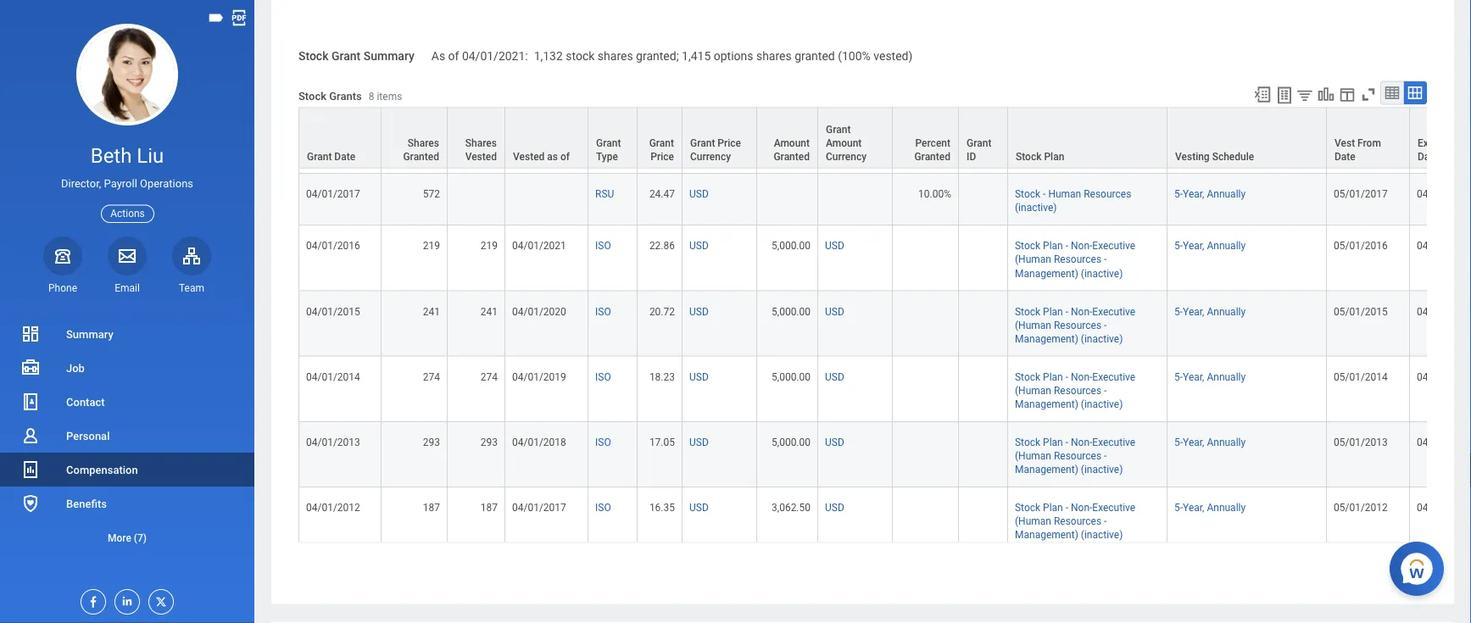 Task type: locate. For each thing, give the bounding box(es) containing it.
actions button
[[101, 205, 154, 223]]

04/01/2014
[[306, 372, 360, 384]]

rsu link
[[596, 133, 614, 149], [596, 185, 614, 201]]

3 iso from the top
[[596, 372, 611, 384]]

274
[[423, 372, 440, 384], [481, 372, 498, 384]]

2 5-year, annually from the top
[[1175, 189, 1246, 201]]

(human
[[1016, 254, 1052, 266], [1016, 320, 1052, 332], [1016, 385, 1052, 397], [1016, 451, 1052, 463], [1016, 516, 1052, 528]]

granted;
[[636, 49, 679, 63]]

1 vertical spatial of
[[561, 151, 570, 163]]

grant date button
[[299, 108, 381, 168]]

4 5-year, annually link from the top
[[1175, 368, 1246, 384]]

row containing 04/01/2013
[[299, 423, 1472, 488]]

toolbar
[[1246, 81, 1428, 108]]

vesting
[[1176, 151, 1210, 163]]

- inside stock - human resources (inactive)
[[1044, 189, 1046, 201]]

vested as of column header
[[506, 108, 589, 170]]

2 5- from the top
[[1175, 189, 1184, 201]]

iso for 04/01/2018
[[596, 437, 611, 449]]

2 annually from the top
[[1208, 189, 1246, 201]]

3 5-year, annually from the top
[[1175, 241, 1246, 253]]

1 187 from the left
[[423, 503, 440, 515]]

1 horizontal spatial granted
[[774, 151, 810, 163]]

grant for grant price
[[650, 137, 674, 149]]

04/01/2018 down 04/01/2019
[[512, 437, 567, 449]]

5 stock plan - non-executive (human resources - management) (inactive) from the top
[[1016, 503, 1136, 542]]

stock for stock plan - non-executive (human resources - management) (inactive) link related to 05/01/2014
[[1016, 372, 1041, 384]]

(inactive) for 05/01/2015
[[1082, 333, 1124, 345]]

fullscreen image
[[1360, 85, 1379, 104]]

type
[[596, 151, 618, 163]]

grant down grants
[[307, 151, 332, 163]]

04/01/2018 up grant date
[[306, 137, 360, 149]]

row containing grant amount currency
[[299, 108, 1472, 170]]

stock plan - non-executive (human resources - management) (inactive) link for 05/01/2013
[[1016, 434, 1136, 476]]

572
[[423, 189, 440, 201]]

0 vertical spatial price
[[718, 137, 742, 149]]

liu
[[137, 144, 164, 168]]

vested right the shares granted
[[465, 151, 497, 163]]

05/01/2013
[[1334, 437, 1389, 449]]

mail image
[[117, 246, 137, 266]]

1 horizontal spatial 274
[[481, 372, 498, 384]]

non- for 05/01/2012
[[1071, 503, 1093, 515]]

grant right 25.12
[[691, 137, 715, 149]]

- inside stock - management link
[[1044, 137, 1046, 149]]

export to excel image
[[1254, 85, 1273, 104]]

iso link left 17.05
[[596, 434, 611, 449]]

granted inside "popup button"
[[774, 151, 810, 163]]

more (7) button
[[0, 528, 255, 548]]

navigation pane region
[[0, 0, 255, 624]]

1 5,000.00 from the top
[[772, 241, 811, 253]]

expand/collapse chart image
[[1318, 85, 1336, 104]]

2 241 from the left
[[481, 306, 498, 318]]

grant
[[332, 49, 361, 63], [826, 124, 851, 136], [596, 137, 621, 149], [650, 137, 674, 149], [691, 137, 715, 149], [967, 137, 992, 149], [307, 151, 332, 163]]

currency inside grant price currency
[[691, 151, 731, 163]]

stock plan - non-executive (human resources - management) (inactive) for 05/01/2016
[[1016, 241, 1136, 280]]

(human for 05/01/2016
[[1016, 254, 1052, 266]]

iso link left 20.72
[[596, 303, 611, 318]]

2 stock plan - non-executive (human resources - management) (inactive) from the top
[[1016, 306, 1136, 345]]

(100%
[[838, 49, 871, 63]]

1 horizontal spatial vested
[[513, 151, 545, 163]]

1 horizontal spatial of
[[561, 151, 570, 163]]

5-year, annually for 05/01/2013
[[1175, 437, 1246, 449]]

1 horizontal spatial 187
[[481, 503, 498, 515]]

phone image
[[51, 246, 75, 266]]

executive for 05/01/2014
[[1093, 372, 1136, 384]]

2 shares from the left
[[757, 49, 792, 63]]

4 5,000.00 from the top
[[772, 437, 811, 449]]

1 horizontal spatial shares
[[757, 49, 792, 63]]

6 5- from the top
[[1175, 437, 1184, 449]]

price left amount granted "popup button"
[[718, 137, 742, 149]]

stock
[[566, 49, 595, 63]]

id
[[967, 151, 977, 163]]

1 (human from the top
[[1016, 254, 1052, 266]]

of right as
[[448, 49, 459, 63]]

04/01/2027
[[1418, 189, 1472, 201]]

0 horizontal spatial amount
[[774, 137, 810, 149]]

annually for 05/01/2015
[[1208, 306, 1246, 318]]

date down expiration
[[1418, 151, 1439, 163]]

click to view/edit grid preferences image
[[1339, 85, 1357, 104]]

04/01/2015
[[306, 306, 360, 318]]

3 non- from the top
[[1071, 372, 1093, 384]]

date inside "expiration date"
[[1418, 151, 1439, 163]]

workday assistant region
[[1390, 535, 1452, 596]]

5,000.00
[[772, 241, 811, 253], [772, 306, 811, 318], [772, 372, 811, 384], [772, 437, 811, 449]]

0 horizontal spatial 219
[[423, 241, 440, 253]]

0 horizontal spatial 241
[[423, 306, 440, 318]]

1 vertical spatial 04/01/2018
[[512, 437, 567, 449]]

grant up id
[[967, 137, 992, 149]]

granted
[[795, 49, 835, 63]]

5 non- from the top
[[1071, 503, 1093, 515]]

list containing summary
[[0, 317, 255, 555]]

row containing 04/01/2017
[[299, 174, 1472, 226]]

plan inside popup button
[[1045, 151, 1065, 163]]

granted for percent
[[915, 151, 951, 163]]

0 horizontal spatial of
[[448, 49, 459, 63]]

2 management) from the top
[[1016, 333, 1079, 345]]

x image
[[149, 590, 168, 609]]

row containing 04/01/2015
[[299, 292, 1472, 357]]

stock for stock - human resources (inactive) link
[[1016, 189, 1041, 201]]

1 horizontal spatial shares
[[466, 137, 497, 149]]

5-year, annually link for 05/01/2014
[[1175, 368, 1246, 384]]

price
[[718, 137, 742, 149], [651, 151, 674, 163]]

currency inside column header
[[826, 151, 867, 163]]

rsu link up 'type'
[[596, 133, 614, 149]]

shares inside the shares granted
[[408, 137, 439, 149]]

shares right stock
[[598, 49, 633, 63]]

0 horizontal spatial currency
[[691, 151, 731, 163]]

1 vertical spatial price
[[651, 151, 674, 163]]

rsu down 'type'
[[596, 189, 614, 201]]

3 stock plan - non-executive (human resources - management) (inactive) from the top
[[1016, 372, 1136, 411]]

team beth liu element
[[172, 282, 211, 295]]

stock grants 8 items
[[299, 90, 402, 103]]

10.00%
[[919, 137, 952, 149], [919, 189, 952, 201]]

stock
[[299, 49, 329, 63], [299, 90, 327, 103], [1016, 137, 1041, 149], [1016, 151, 1042, 163], [1016, 189, 1041, 201], [1016, 241, 1041, 253], [1016, 306, 1041, 318], [1016, 372, 1041, 384], [1016, 437, 1041, 449], [1016, 503, 1041, 515]]

5 annually from the top
[[1208, 372, 1246, 384]]

5 stock plan - non-executive (human resources - management) (inactive) link from the top
[[1016, 499, 1136, 542]]

1 horizontal spatial 219
[[481, 241, 498, 253]]

percent granted
[[915, 137, 951, 163]]

resources inside stock - human resources (inactive)
[[1084, 189, 1132, 201]]

row
[[299, 108, 1472, 170], [299, 122, 1472, 174], [299, 174, 1472, 226], [299, 226, 1472, 292], [299, 292, 1472, 357], [299, 357, 1472, 423], [299, 423, 1472, 488], [299, 488, 1472, 554]]

2 rsu link from the top
[[596, 185, 614, 201]]

iso link for 04/01/2021
[[596, 237, 611, 253]]

0 vertical spatial of
[[448, 49, 459, 63]]

5-year, annually for 05/01/2014
[[1175, 372, 1246, 384]]

5 5-year, annually from the top
[[1175, 372, 1246, 384]]

1 management) from the top
[[1016, 268, 1079, 280]]

facebook image
[[81, 590, 100, 609]]

stock inside stock - human resources (inactive)
[[1016, 189, 1041, 201]]

2 shares from the left
[[466, 137, 497, 149]]

5- for 05/01/2015
[[1175, 306, 1184, 318]]

1 5-year, annually link from the top
[[1175, 185, 1246, 201]]

04/01/2028
[[1418, 137, 1472, 149]]

4 executive from the top
[[1093, 437, 1136, 449]]

2 date from the left
[[1335, 151, 1356, 163]]

iso link left 16.35
[[596, 499, 611, 515]]

stock plan - non-executive (human resources - management) (inactive) for 05/01/2012
[[1016, 503, 1136, 542]]

3 (human from the top
[[1016, 385, 1052, 397]]

0 horizontal spatial 293
[[423, 437, 440, 449]]

grant up grants
[[332, 49, 361, 63]]

2 iso from the top
[[596, 306, 611, 318]]

7 5-year, annually from the top
[[1175, 503, 1246, 515]]

18.23
[[650, 372, 675, 384]]

1 non- from the top
[[1071, 241, 1093, 253]]

amount left grant amount currency
[[774, 137, 810, 149]]

1 vertical spatial rsu link
[[596, 185, 614, 201]]

3 5- from the top
[[1175, 241, 1184, 253]]

stock plan - non-executive (human resources - management) (inactive) link
[[1016, 237, 1136, 280], [1016, 303, 1136, 345], [1016, 368, 1136, 411], [1016, 434, 1136, 476], [1016, 499, 1136, 542]]

0 horizontal spatial shares
[[408, 137, 439, 149]]

granted down "percent" at the right of the page
[[915, 151, 951, 163]]

293
[[423, 437, 440, 449], [481, 437, 498, 449]]

vest from date
[[1335, 137, 1382, 163]]

0 vertical spatial summary
[[364, 49, 415, 63]]

shares right options
[[757, 49, 792, 63]]

rsu
[[596, 137, 614, 149], [596, 189, 614, 201]]

1 amount from the left
[[774, 137, 810, 149]]

summary
[[364, 49, 415, 63], [66, 328, 113, 341]]

job link
[[0, 351, 255, 385]]

5 executive from the top
[[1093, 503, 1136, 515]]

grant for grant date
[[307, 151, 332, 163]]

4 row from the top
[[299, 226, 1472, 292]]

summary inside "link"
[[66, 328, 113, 341]]

plan for 05/01/2015
[[1044, 306, 1064, 318]]

row containing 04/01/2014
[[299, 357, 1472, 423]]

price inside grant price
[[651, 151, 674, 163]]

rsu up 'type'
[[596, 137, 614, 149]]

more (7) button
[[0, 521, 255, 555]]

1 vertical spatial 10.00%
[[919, 189, 952, 201]]

shares up 572 on the left of the page
[[408, 137, 439, 149]]

3 date from the left
[[1418, 151, 1439, 163]]

view team image
[[182, 246, 202, 266]]

4 management) from the top
[[1016, 464, 1079, 476]]

5 iso from the top
[[596, 503, 611, 515]]

price for grant price
[[651, 151, 674, 163]]

currency right grant price
[[691, 151, 731, 163]]

1 274 from the left
[[423, 372, 440, 384]]

10.00% for 24.47
[[919, 189, 952, 201]]

2 year, from the top
[[1184, 189, 1205, 201]]

1 stock plan - non-executive (human resources - management) (inactive) from the top
[[1016, 241, 1136, 280]]

iso left 22.86
[[596, 241, 611, 253]]

05/01/2016
[[1334, 241, 1389, 253]]

04/01/2022
[[1418, 503, 1472, 515]]

219
[[423, 241, 440, 253], [481, 241, 498, 253]]

4 annually from the top
[[1208, 306, 1246, 318]]

5-
[[1175, 137, 1184, 149], [1175, 189, 1184, 201], [1175, 241, 1184, 253], [1175, 306, 1184, 318], [1175, 372, 1184, 384], [1175, 437, 1184, 449], [1175, 503, 1184, 515]]

summary up 'job'
[[66, 328, 113, 341]]

2 (human from the top
[[1016, 320, 1052, 332]]

grant right amount granted column header
[[826, 124, 851, 136]]

year, for 05/01/2017
[[1184, 189, 1205, 201]]

7 annually from the top
[[1208, 503, 1246, 515]]

expiration
[[1418, 137, 1464, 149]]

0 horizontal spatial date
[[335, 151, 356, 163]]

iso link for 04/01/2019
[[596, 368, 611, 384]]

2 274 from the left
[[481, 372, 498, 384]]

plan
[[1045, 151, 1065, 163], [1044, 241, 1064, 253], [1044, 306, 1064, 318], [1044, 372, 1064, 384], [1044, 437, 1064, 449], [1044, 503, 1064, 515]]

phone
[[48, 282, 77, 294]]

3 management) from the top
[[1016, 399, 1079, 411]]

stock grant summary
[[299, 49, 415, 63]]

shares
[[408, 137, 439, 149], [466, 137, 497, 149]]

-
[[1044, 137, 1046, 149], [1044, 189, 1046, 201], [1066, 241, 1069, 253], [1105, 254, 1107, 266], [1066, 306, 1069, 318], [1105, 320, 1107, 332], [1066, 372, 1069, 384], [1105, 385, 1107, 397], [1066, 437, 1069, 449], [1105, 451, 1107, 463], [1066, 503, 1069, 515], [1105, 516, 1107, 528]]

8 row from the top
[[299, 488, 1472, 554]]

stock for stock plan - non-executive (human resources - management) (inactive) link for 05/01/2016
[[1016, 241, 1041, 253]]

0 horizontal spatial 04/01/2017
[[306, 189, 360, 201]]

stock plan - non-executive (human resources - management) (inactive) for 05/01/2013
[[1016, 437, 1136, 476]]

iso left 20.72
[[596, 306, 611, 318]]

cell
[[448, 122, 506, 174], [506, 122, 589, 174], [758, 122, 819, 174], [819, 122, 893, 174], [960, 122, 1009, 174], [448, 174, 506, 226], [506, 174, 589, 226], [758, 174, 819, 226], [819, 174, 893, 226], [960, 174, 1009, 226], [893, 226, 960, 292], [960, 226, 1009, 292], [893, 292, 960, 357], [960, 292, 1009, 357], [893, 357, 960, 423], [960, 357, 1009, 423], [893, 423, 960, 488], [960, 423, 1009, 488], [893, 488, 960, 554], [960, 488, 1009, 554]]

1 293 from the left
[[423, 437, 440, 449]]

(inactive)
[[1016, 202, 1058, 214], [1082, 268, 1124, 280], [1082, 333, 1124, 345], [1082, 399, 1124, 411], [1082, 464, 1124, 476], [1082, 530, 1124, 542]]

amount inside amount granted
[[774, 137, 810, 149]]

0 horizontal spatial 04/01/2018
[[306, 137, 360, 149]]

219 down 572 on the left of the page
[[423, 241, 440, 253]]

personal link
[[0, 419, 255, 453]]

1 horizontal spatial 293
[[481, 437, 498, 449]]

0 horizontal spatial 187
[[423, 503, 440, 515]]

5-year, annually link for 05/01/2017
[[1175, 185, 1246, 201]]

date inside column header
[[335, 151, 356, 163]]

0 horizontal spatial granted
[[403, 151, 439, 163]]

date down vest
[[1335, 151, 1356, 163]]

iso left 18.23
[[596, 372, 611, 384]]

stock plan - non-executive (human resources - management) (inactive) link for 05/01/2016
[[1016, 237, 1136, 280]]

3 annually from the top
[[1208, 241, 1246, 253]]

of inside vested as of popup button
[[561, 151, 570, 163]]

price inside grant price currency
[[718, 137, 742, 149]]

2 row from the top
[[299, 122, 1472, 174]]

management) for 05/01/2014
[[1016, 399, 1079, 411]]

1 horizontal spatial currency
[[826, 151, 867, 163]]

iso link left 18.23
[[596, 368, 611, 384]]

2 stock plan - non-executive (human resources - management) (inactive) link from the top
[[1016, 303, 1136, 345]]

vested as of button
[[506, 108, 588, 168]]

2 horizontal spatial granted
[[915, 151, 951, 163]]

annually for 05/01/2017
[[1208, 189, 1246, 201]]

4 stock plan - non-executive (human resources - management) (inactive) link from the top
[[1016, 434, 1136, 476]]

2 vested from the left
[[513, 151, 545, 163]]

shares inside the shares vested
[[466, 137, 497, 149]]

shares right 560
[[466, 137, 497, 149]]

05/01/2014
[[1334, 372, 1389, 384]]

3 5,000.00 from the top
[[772, 372, 811, 384]]

7 5- from the top
[[1175, 503, 1184, 515]]

1 iso link from the top
[[596, 237, 611, 253]]

vested
[[465, 151, 497, 163], [513, 151, 545, 163]]

grant inside grant price currency
[[691, 137, 715, 149]]

(inactive) for 05/01/2014
[[1082, 399, 1124, 411]]

3 5-year, annually link from the top
[[1175, 303, 1246, 318]]

row containing 04/01/2012
[[299, 488, 1472, 554]]

1 rsu from the top
[[596, 137, 614, 149]]

1 granted from the left
[[403, 151, 439, 163]]

5 year, from the top
[[1184, 372, 1205, 384]]

as
[[432, 49, 446, 63]]

summary up items
[[364, 49, 415, 63]]

7 year, from the top
[[1184, 503, 1205, 515]]

0 horizontal spatial vested
[[465, 151, 497, 163]]

iso link left 22.86
[[596, 237, 611, 253]]

date for expiration date
[[1418, 151, 1439, 163]]

5-year, annually for 05/01/2017
[[1175, 189, 1246, 201]]

0 horizontal spatial 274
[[423, 372, 440, 384]]

amount right amount granted
[[826, 137, 862, 149]]

director, payroll operations
[[61, 177, 193, 190]]

1 stock plan - non-executive (human resources - management) (inactive) link from the top
[[1016, 237, 1136, 280]]

1 shares from the left
[[408, 137, 439, 149]]

6 annually from the top
[[1208, 437, 1246, 449]]

187
[[423, 503, 440, 515], [481, 503, 498, 515]]

iso for 04/01/2017
[[596, 503, 611, 515]]

grant price currency column header
[[683, 108, 758, 170]]

currency
[[691, 151, 731, 163], [826, 151, 867, 163]]

executive for 05/01/2016
[[1093, 241, 1136, 253]]

1 horizontal spatial amount
[[826, 137, 862, 149]]

1 currency from the left
[[691, 151, 731, 163]]

4 5-year, annually from the top
[[1175, 306, 1246, 318]]

shares
[[598, 49, 633, 63], [757, 49, 792, 63]]

1 horizontal spatial date
[[1335, 151, 1356, 163]]

2 amount from the left
[[826, 137, 862, 149]]

1 horizontal spatial price
[[718, 137, 742, 149]]

05/01/2017
[[1334, 189, 1389, 201]]

0 vertical spatial 10.00%
[[919, 137, 952, 149]]

granted down 560
[[403, 151, 439, 163]]

from
[[1358, 137, 1382, 149]]

shares for shares vested
[[466, 137, 497, 149]]

(7)
[[134, 532, 147, 544]]

granted inside popup button
[[403, 151, 439, 163]]

amount
[[774, 137, 810, 149], [826, 137, 862, 149]]

3 stock plan - non-executive (human resources - management) (inactive) link from the top
[[1016, 368, 1136, 411]]

2 iso link from the top
[[596, 303, 611, 318]]

of inside "stock grant summary" element
[[448, 49, 459, 63]]

1 10.00% from the top
[[919, 137, 952, 149]]

3 row from the top
[[299, 174, 1472, 226]]

1 219 from the left
[[423, 241, 440, 253]]

5- for 05/01/2014
[[1175, 372, 1184, 384]]

usd link
[[690, 133, 709, 149], [690, 185, 709, 201], [690, 237, 709, 253], [825, 237, 845, 253], [690, 303, 709, 318], [825, 303, 845, 318], [690, 368, 709, 384], [825, 368, 845, 384], [690, 434, 709, 449], [825, 434, 845, 449], [690, 499, 709, 515], [825, 499, 845, 515]]

6 5-year, annually link from the top
[[1175, 499, 1246, 515]]

currency right amount granted
[[826, 151, 867, 163]]

2 5-year, annually link from the top
[[1175, 237, 1246, 253]]

2 currency from the left
[[826, 151, 867, 163]]

granted left grant amount currency
[[774, 151, 810, 163]]

iso left 16.35
[[596, 503, 611, 515]]

5- for 05/01/2016
[[1175, 241, 1184, 253]]

grant up 'type'
[[596, 137, 621, 149]]

rsu link for 25.12
[[596, 133, 614, 149]]

contact image
[[20, 392, 41, 412]]

year, for 05/01/2013
[[1184, 437, 1205, 449]]

management) for 05/01/2016
[[1016, 268, 1079, 280]]

currency for price
[[691, 151, 731, 163]]

5 5- from the top
[[1175, 372, 1184, 384]]

list
[[0, 317, 255, 555]]

team
[[179, 282, 204, 294]]

date down grants
[[335, 151, 356, 163]]

4 iso from the top
[[596, 437, 611, 449]]

5-year, annually for 05/01/2015
[[1175, 306, 1246, 318]]

grants
[[329, 90, 362, 103]]

6 year, from the top
[[1184, 437, 1205, 449]]

0 vertical spatial rsu link
[[596, 133, 614, 149]]

1,132
[[534, 49, 563, 63]]

vested left the "as"
[[513, 151, 545, 163]]

5 management) from the top
[[1016, 530, 1079, 542]]

(human for 05/01/2012
[[1016, 516, 1052, 528]]

1 vertical spatial 04/01/2017
[[512, 503, 567, 515]]

6 row from the top
[[299, 357, 1472, 423]]

rsu link down 'type'
[[596, 185, 614, 201]]

2 executive from the top
[[1093, 306, 1136, 318]]

5-year, annually link for 05/01/2015
[[1175, 303, 1246, 318]]

219 left 04/01/2021
[[481, 241, 498, 253]]

job image
[[20, 358, 41, 378]]

(inactive) for 05/01/2012
[[1082, 530, 1124, 542]]

1 vertical spatial rsu
[[596, 189, 614, 201]]

3 executive from the top
[[1093, 372, 1136, 384]]

1 vertical spatial summary
[[66, 328, 113, 341]]

2 10.00% from the top
[[919, 189, 952, 201]]

0 horizontal spatial summary
[[66, 328, 113, 341]]

stock grant summary element
[[432, 39, 913, 64]]

executive for 05/01/2012
[[1093, 503, 1136, 515]]

1 iso from the top
[[596, 241, 611, 253]]

2 5,000.00 from the top
[[772, 306, 811, 318]]

management) for 05/01/2012
[[1016, 530, 1079, 542]]

1 horizontal spatial 241
[[481, 306, 498, 318]]

1 horizontal spatial 04/01/2018
[[512, 437, 567, 449]]

5-year, annually
[[1175, 137, 1246, 149], [1175, 189, 1246, 201], [1175, 241, 1246, 253], [1175, 306, 1246, 318], [1175, 372, 1246, 384], [1175, 437, 1246, 449], [1175, 503, 1246, 515]]

4 iso link from the top
[[596, 434, 611, 449]]

2 horizontal spatial date
[[1418, 151, 1439, 163]]

granted inside popup button
[[915, 151, 951, 163]]

stock plan - non-executive (human resources - management) (inactive) link for 05/01/2014
[[1016, 368, 1136, 411]]

management) for 05/01/2015
[[1016, 333, 1079, 345]]

of right the "as"
[[561, 151, 570, 163]]

resources for 05/01/2014
[[1054, 385, 1102, 397]]

vested)
[[874, 49, 913, 63]]

0 horizontal spatial price
[[651, 151, 674, 163]]

3 year, from the top
[[1184, 241, 1205, 253]]

grant right grant type column header
[[650, 137, 674, 149]]

24.47
[[650, 189, 675, 201]]

7 row from the top
[[299, 423, 1472, 488]]

expiration date
[[1418, 137, 1464, 163]]

1 annually from the top
[[1208, 137, 1246, 149]]

year, for 05/01/2016
[[1184, 241, 1205, 253]]

more
[[108, 532, 131, 544]]

6 5-year, annually from the top
[[1175, 437, 1246, 449]]

2 219 from the left
[[481, 241, 498, 253]]

0 horizontal spatial shares
[[598, 49, 633, 63]]

3 iso link from the top
[[596, 368, 611, 384]]

04/01/2023
[[1418, 437, 1472, 449]]

5- for 05/01/2013
[[1175, 437, 1184, 449]]

percent granted column header
[[893, 108, 960, 170]]

(human for 05/01/2013
[[1016, 451, 1052, 463]]

5- for 05/01/2012
[[1175, 503, 1184, 515]]

iso for 04/01/2021
[[596, 241, 611, 253]]

iso left 17.05
[[596, 437, 611, 449]]

stock inside popup button
[[1016, 151, 1042, 163]]

grant inside popup button
[[967, 137, 992, 149]]

price down 25.12
[[651, 151, 674, 163]]

annually for 05/01/2014
[[1208, 372, 1246, 384]]

5 5-year, annually link from the top
[[1175, 434, 1246, 449]]

actions
[[110, 208, 145, 220]]

1 year, from the top
[[1184, 137, 1205, 149]]

0 vertical spatial rsu
[[596, 137, 614, 149]]

vesting schedule
[[1176, 151, 1255, 163]]

25.12
[[650, 137, 675, 149]]

grant inside grant amount currency
[[826, 124, 851, 136]]

plan for 05/01/2016
[[1044, 241, 1064, 253]]

1 executive from the top
[[1093, 241, 1136, 253]]

04/01/2021
[[512, 241, 567, 253]]

grant type column header
[[589, 108, 638, 170]]



Task type: describe. For each thing, give the bounding box(es) containing it.
tag image
[[207, 8, 226, 27]]

plan for 05/01/2014
[[1044, 372, 1064, 384]]

8
[[369, 91, 375, 103]]

vesting schedule button
[[1168, 108, 1327, 168]]

grant for grant type
[[596, 137, 621, 149]]

non- for 05/01/2015
[[1071, 306, 1093, 318]]

compensation link
[[0, 453, 255, 487]]

job
[[66, 362, 85, 375]]

shares granted
[[403, 137, 439, 163]]

stock plan - non-executive (human resources - management) (inactive) for 05/01/2015
[[1016, 306, 1136, 345]]

personal
[[66, 430, 110, 442]]

vest from date button
[[1328, 108, 1410, 168]]

amount granted column header
[[758, 108, 819, 170]]

resources for 05/01/2016
[[1054, 254, 1102, 266]]

04/01/2025
[[1418, 306, 1472, 318]]

management) for 05/01/2013
[[1016, 464, 1079, 476]]

export to worksheets image
[[1275, 85, 1295, 106]]

5-year, annually for 05/01/2012
[[1175, 503, 1246, 515]]

benefits
[[66, 498, 107, 510]]

more (7)
[[108, 532, 147, 544]]

1 horizontal spatial summary
[[364, 49, 415, 63]]

5,000.00 for 20.72
[[772, 306, 811, 318]]

annually for 05/01/2016
[[1208, 241, 1246, 253]]

team link
[[172, 236, 211, 295]]

phone button
[[43, 236, 82, 295]]

1 241 from the left
[[423, 306, 440, 318]]

vest from date column header
[[1328, 108, 1411, 170]]

email beth liu element
[[108, 282, 147, 295]]

stock plan - non-executive (human resources - management) (inactive) for 05/01/2014
[[1016, 372, 1136, 411]]

stock plan column header
[[1009, 108, 1168, 170]]

5-year, annually link for 05/01/2012
[[1175, 499, 1246, 515]]

shares granted button
[[382, 108, 447, 168]]

summary link
[[0, 317, 255, 351]]

stock for 05/01/2012 stock plan - non-executive (human resources - management) (inactive) link
[[1016, 503, 1041, 515]]

0 vertical spatial 04/01/2017
[[306, 189, 360, 201]]

iso for 04/01/2019
[[596, 372, 611, 384]]

04/01/2012
[[306, 503, 360, 515]]

executive for 05/01/2013
[[1093, 437, 1136, 449]]

vested as of
[[513, 151, 570, 163]]

amount granted button
[[758, 108, 818, 168]]

grant price column header
[[638, 108, 683, 170]]

grant price currency
[[691, 137, 742, 163]]

stock - human resources (inactive)
[[1016, 189, 1132, 214]]

as of 04/01/2021:  1,132 stock shares granted; 1,415 options shares granted (100% vested)
[[432, 49, 913, 63]]

summary image
[[20, 324, 41, 344]]

(inactive) for 05/01/2016
[[1082, 268, 1124, 280]]

04/01/2013
[[306, 437, 360, 449]]

non- for 05/01/2016
[[1071, 241, 1093, 253]]

(human for 05/01/2014
[[1016, 385, 1052, 397]]

items
[[377, 91, 402, 103]]

stock plan - non-executive (human resources - management) (inactive) link for 05/01/2015
[[1016, 303, 1136, 345]]

phone beth liu element
[[43, 282, 82, 295]]

grant price button
[[638, 108, 682, 168]]

grant type
[[596, 137, 621, 163]]

05/01/2018
[[1334, 137, 1389, 149]]

04/01/2020
[[512, 306, 567, 318]]

04/01/2024
[[1418, 372, 1472, 384]]

human
[[1049, 189, 1082, 201]]

10.00% for 25.12
[[919, 137, 952, 149]]

expand table image
[[1407, 85, 1424, 102]]

1 5- from the top
[[1175, 137, 1184, 149]]

2 293 from the left
[[481, 437, 498, 449]]

iso for 04/01/2020
[[596, 306, 611, 318]]

beth
[[91, 144, 132, 168]]

operations
[[140, 177, 193, 190]]

email button
[[108, 236, 147, 295]]

year, for 05/01/2015
[[1184, 306, 1205, 318]]

grant amount currency button
[[819, 108, 892, 168]]

17.05
[[650, 437, 675, 449]]

stock plan button
[[1009, 108, 1167, 168]]

amount granted
[[774, 137, 810, 163]]

iso link for 04/01/2018
[[596, 434, 611, 449]]

grant for grant id
[[967, 137, 992, 149]]

5-year, annually link for 05/01/2013
[[1175, 434, 1246, 449]]

price for grant price currency
[[718, 137, 742, 149]]

email
[[115, 282, 140, 294]]

stock - human resources (inactive) link
[[1016, 185, 1132, 214]]

stock plan
[[1016, 151, 1065, 163]]

05/01/2015
[[1334, 306, 1389, 318]]

resources for 05/01/2015
[[1054, 320, 1102, 332]]

grant for grant price currency
[[691, 137, 715, 149]]

row containing 04/01/2016
[[299, 226, 1472, 292]]

stock for stock - management link
[[1016, 137, 1041, 149]]

executive for 05/01/2015
[[1093, 306, 1136, 318]]

contact link
[[0, 385, 255, 419]]

compensation image
[[20, 460, 41, 480]]

1 5-year, annually from the top
[[1175, 137, 1246, 149]]

16.35
[[650, 503, 675, 515]]

grant amount currency
[[826, 124, 867, 163]]

options
[[714, 49, 754, 63]]

2 187 from the left
[[481, 503, 498, 515]]

1 shares from the left
[[598, 49, 633, 63]]

stock plan - non-executive (human resources - management) (inactive) link for 05/01/2012
[[1016, 499, 1136, 542]]

(inactive) for 05/01/2013
[[1082, 464, 1124, 476]]

vesting schedule column header
[[1168, 108, 1328, 170]]

grant id button
[[960, 108, 1008, 168]]

beth liu
[[91, 144, 164, 168]]

0 vertical spatial 04/01/2018
[[306, 137, 360, 149]]

05/01/2012
[[1334, 503, 1389, 515]]

annually for 05/01/2013
[[1208, 437, 1246, 449]]

5-year, annually for 05/01/2016
[[1175, 241, 1246, 253]]

rsu for 24.47
[[596, 189, 614, 201]]

iso link for 04/01/2020
[[596, 303, 611, 318]]

shares for shares granted
[[408, 137, 439, 149]]

1 horizontal spatial 04/01/2017
[[512, 503, 567, 515]]

year, for 05/01/2012
[[1184, 503, 1205, 515]]

grant price currency button
[[683, 108, 757, 168]]

currency for amount
[[826, 151, 867, 163]]

(inactive) inside stock - human resources (inactive)
[[1016, 202, 1058, 214]]

resources for 05/01/2012
[[1054, 516, 1102, 528]]

vest
[[1335, 137, 1356, 149]]

plan for 05/01/2012
[[1044, 503, 1064, 515]]

grant id
[[967, 137, 992, 163]]

amount inside grant amount currency
[[826, 137, 862, 149]]

stock - management
[[1016, 137, 1109, 149]]

5,000.00 for 17.05
[[772, 437, 811, 449]]

grant date column header
[[299, 108, 382, 170]]

shares granted column header
[[382, 108, 448, 170]]

rsu for 25.12
[[596, 137, 614, 149]]

non- for 05/01/2013
[[1071, 437, 1093, 449]]

3,062.50
[[772, 503, 811, 515]]

5- for 05/01/2017
[[1175, 189, 1184, 201]]

1,415
[[682, 49, 711, 63]]

560
[[423, 137, 440, 149]]

year, for 05/01/2014
[[1184, 372, 1205, 384]]

grant amount currency column header
[[819, 108, 893, 170]]

5,000.00 for 18.23
[[772, 372, 811, 384]]

rsu link for 24.47
[[596, 185, 614, 201]]

stock for stock plan - non-executive (human resources - management) (inactive) link associated with 05/01/2013
[[1016, 437, 1041, 449]]

04/01/2026
[[1418, 241, 1472, 253]]

1 vested from the left
[[465, 151, 497, 163]]

grant id column header
[[960, 108, 1009, 170]]

as
[[547, 151, 558, 163]]

non- for 05/01/2014
[[1071, 372, 1093, 384]]

date inside vest from date
[[1335, 151, 1356, 163]]

view printable version (pdf) image
[[230, 8, 249, 27]]

expiration date button
[[1411, 108, 1472, 168]]

annually for 05/01/2012
[[1208, 503, 1246, 515]]

22.86
[[650, 241, 675, 253]]

shares vested column header
[[448, 108, 506, 170]]

shares vested
[[465, 137, 497, 163]]

04/01/2019
[[512, 372, 567, 384]]

iso link for 04/01/2017
[[596, 499, 611, 515]]

table image
[[1385, 85, 1402, 102]]

schedule
[[1213, 151, 1255, 163]]

benefits image
[[20, 494, 41, 514]]

shares vested button
[[448, 108, 505, 168]]

row containing 04/01/2018
[[299, 122, 1472, 174]]

04/01/2016
[[306, 241, 360, 253]]

5-year, annually link for 05/01/2016
[[1175, 237, 1246, 253]]

percent granted button
[[893, 108, 959, 168]]

grant date
[[307, 151, 356, 163]]

resources for 05/01/2013
[[1054, 451, 1102, 463]]

stock for 05/01/2015's stock plan - non-executive (human resources - management) (inactive) link
[[1016, 306, 1041, 318]]

select to filter grid data image
[[1296, 86, 1315, 104]]

grant price
[[650, 137, 674, 163]]

grant type button
[[589, 108, 637, 168]]

contact
[[66, 396, 105, 408]]

20.72
[[650, 306, 675, 318]]

personal image
[[20, 426, 41, 446]]

linkedin image
[[115, 590, 134, 608]]

granted for shares
[[403, 151, 439, 163]]

(human for 05/01/2015
[[1016, 320, 1052, 332]]

date for grant date
[[335, 151, 356, 163]]

04/01/2021:
[[462, 49, 528, 63]]

granted for amount
[[774, 151, 810, 163]]



Task type: vqa. For each thing, say whether or not it's contained in the screenshot.
RSU link
yes



